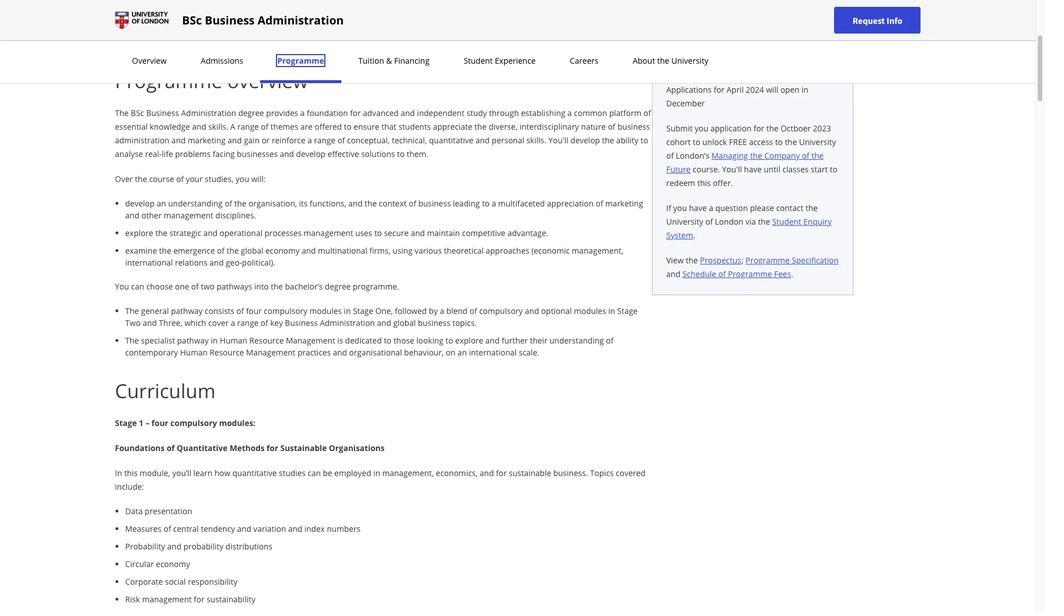 Task type: describe. For each thing, give the bounding box(es) containing it.
other
[[141, 210, 162, 221]]

will:
[[251, 174, 266, 184]]

1 vertical spatial range
[[314, 135, 335, 146]]

2 horizontal spatial stage
[[617, 306, 638, 316]]

geo-
[[226, 257, 242, 268]]

1 horizontal spatial degree
[[325, 281, 351, 292]]

consists
[[205, 306, 234, 316]]

the up start on the right of page
[[812, 150, 824, 161]]

modules:
[[219, 418, 256, 428]]

until
[[764, 164, 781, 175]]

and down a
[[228, 135, 242, 146]]

variation
[[253, 523, 286, 534]]

and up distributions
[[237, 523, 251, 534]]

info
[[887, 15, 902, 26]]

managing
[[712, 150, 748, 161]]

and left optional
[[525, 306, 539, 316]]

to up london's
[[693, 137, 700, 147]]

view
[[666, 255, 684, 266]]

a right by at left
[[440, 306, 444, 316]]

and down explore the strategic and operational processes management uses to secure and maintain competitive advantage.
[[302, 245, 316, 256]]

and down "reinforce"
[[280, 149, 294, 159]]

disciplines.
[[215, 210, 256, 221]]

learn
[[193, 468, 212, 479]]

this inside in this module, you'll learn how quantitative studies can be employed in management, economics, and for sustainable business. topics covered include:
[[124, 468, 138, 479]]

programme down overview
[[115, 68, 222, 94]]

studies,
[[205, 174, 233, 184]]

effective
[[328, 149, 359, 159]]

application
[[711, 123, 752, 134]]

using
[[393, 245, 413, 256]]

global inside 'the general pathway consists of four compulsory modules in stage one, followed by a blend of compulsory and optional modules in stage two and three, which cover a range of key business administration and global business topics.'
[[393, 318, 416, 328]]

organisation,
[[249, 198, 297, 209]]

and down general
[[143, 318, 157, 328]]

a down 'are'
[[308, 135, 312, 146]]

organisational
[[349, 347, 402, 358]]

company
[[764, 150, 800, 161]]

themes
[[271, 121, 298, 132]]

0 horizontal spatial human
[[180, 347, 208, 358]]

0 vertical spatial human
[[220, 335, 247, 346]]

you
[[115, 281, 129, 292]]

in up dedicated
[[344, 306, 351, 316]]

careers link
[[566, 55, 602, 66]]

four inside 'the general pathway consists of four compulsory modules in stage one, followed by a blend of compulsory and optional modules in stage two and three, which cover a range of key business administration and global business topics.'
[[246, 306, 262, 316]]

1 horizontal spatial stage
[[353, 306, 373, 316]]

the right the about
[[657, 55, 669, 66]]

the right into
[[271, 281, 283, 292]]

over
[[115, 174, 133, 184]]

;
[[741, 255, 743, 266]]

about the university link
[[629, 55, 712, 66]]

and up problems at the left
[[192, 121, 206, 132]]

financing
[[394, 55, 430, 66]]

business inside the bsc business administration degree provides a foundation for advanced and independent study through establishing a common platform of essential knowledge and skills. a range of themes are offered to ensure that students appreciate the diverse, interdisciplinary nature of business administration and marketing and gain or reinforce a range of conceptual, technical, quantitative and personal skills. you'll develop the ability to analyse real-life problems facing businesses and develop effective solutions to them.
[[146, 108, 179, 118]]

0 horizontal spatial you
[[236, 174, 249, 184]]

for inside in this module, you'll learn how quantitative studies can be employed in management, economics, and for sustainable business. topics covered include:
[[496, 468, 507, 479]]

to left ensure
[[344, 121, 352, 132]]

1 vertical spatial management
[[246, 347, 295, 358]]

you for submit
[[695, 123, 708, 134]]

0 vertical spatial administration
[[258, 12, 344, 28]]

fees
[[774, 269, 791, 279]]

list containing data presentation
[[119, 505, 652, 605]]

global inside examine the emergence of the global economy and multinational firms, using various theoretical approaches (economic management, international relations and geo-political).
[[241, 245, 263, 256]]

economy inside list item
[[156, 559, 190, 570]]

pathways
[[217, 281, 252, 292]]

organisations
[[329, 443, 385, 454]]

in
[[115, 468, 122, 479]]

university of london image
[[115, 11, 168, 29]]

its
[[299, 198, 308, 209]]

in right optional
[[608, 306, 615, 316]]

operational
[[220, 228, 262, 238]]

of inside submit you application for the octboer 2023 cohort to unlock free access to the university of london's
[[666, 150, 674, 161]]

political).
[[242, 257, 275, 268]]

future
[[666, 164, 691, 175]]

stage 1  – four compulsory modules:
[[115, 418, 256, 428]]

of inside managing the company of the future
[[802, 150, 809, 161]]

the for programme overview
[[115, 108, 129, 118]]

. inside view the prospectus ; programme specification and schedule of programme fees .
[[791, 269, 793, 279]]

in inside applications for april 2024 will open in december
[[802, 84, 809, 95]]

octboer
[[781, 123, 811, 134]]

0 horizontal spatial four
[[152, 418, 168, 428]]

explore the strategic and operational processes management uses to secure and maintain competitive advantage. list item
[[125, 227, 652, 239]]

management, inside examine the emergence of the global economy and multinational firms, using various theoretical approaches (economic management, international relations and geo-political).
[[572, 245, 623, 256]]

bsc inside the bsc business administration degree provides a foundation for advanced and independent study through establishing a common platform of essential knowledge and skills. a range of themes are offered to ensure that students appreciate the diverse, interdisciplinary nature of business administration and marketing and gain or reinforce a range of conceptual, technical, quantitative and personal skills. you'll develop the ability to analyse real-life problems facing businesses and develop effective solutions to them.
[[131, 108, 144, 118]]

classes
[[783, 164, 809, 175]]

a inside develop an understanding of the organisation, its functions, and the context of business leading to a multifaceted appreciation of marketing and other management disciplines.
[[492, 198, 496, 209]]

in inside the specialist pathway in human resource management is dedicated to those looking to explore and further their understanding of contemporary human resource management practices and organisational behaviour, on an international scale.
[[211, 335, 218, 346]]

multinational
[[318, 245, 367, 256]]

for inside risk management for sustainability list item
[[194, 594, 205, 605]]

or
[[262, 135, 270, 146]]

and left geo-
[[210, 257, 224, 268]]

programme down ;
[[728, 269, 772, 279]]

risk management for sustainability list item
[[125, 593, 652, 605]]

business inside the bsc business administration degree provides a foundation for advanced and independent study through establishing a common platform of essential knowledge and skills. a range of themes are offered to ensure that students appreciate the diverse, interdisciplinary nature of business administration and marketing and gain or reinforce a range of conceptual, technical, quantitative and personal skills. you'll develop the ability to analyse real-life problems facing businesses and develop effective solutions to them.
[[618, 121, 650, 132]]

pathway for consists
[[171, 306, 203, 316]]

student experience
[[464, 55, 536, 66]]

to left those
[[384, 335, 392, 346]]

diverse,
[[489, 121, 518, 132]]

the specialist pathway in human resource management is dedicated to those looking to explore and further their understanding of contemporary human resource management practices and organisational behaviour, on an international scale. list item
[[125, 335, 652, 358]]

and down central
[[167, 541, 181, 552]]

topics.
[[452, 318, 477, 328]]

december
[[666, 98, 705, 109]]

technical,
[[392, 135, 427, 146]]

ability
[[616, 135, 638, 146]]

interdisciplinary
[[520, 121, 579, 132]]

followed
[[395, 306, 427, 316]]

economy inside examine the emergence of the global economy and multinational firms, using various theoretical approaches (economic management, international relations and geo-political).
[[265, 245, 300, 256]]

a right the cover
[[231, 318, 235, 328]]

0 horizontal spatial compulsory
[[170, 418, 217, 428]]

and right the functions,
[[348, 198, 363, 209]]

programme overview
[[115, 68, 308, 94]]

experience
[[495, 55, 536, 66]]

quantitative inside the bsc business administration degree provides a foundation for advanced and independent study through establishing a common platform of essential knowledge and skills. a range of themes are offered to ensure that students appreciate the diverse, interdisciplinary nature of business administration and marketing and gain or reinforce a range of conceptual, technical, quantitative and personal skills. you'll develop the ability to analyse real-life problems facing businesses and develop effective solutions to them.
[[429, 135, 473, 146]]

please
[[750, 203, 774, 213]]

the up access
[[766, 123, 779, 134]]

and left the further
[[485, 335, 500, 346]]

tuition
[[358, 55, 384, 66]]

to right "ability"
[[641, 135, 648, 146]]

1 horizontal spatial business
[[205, 12, 255, 28]]

international inside the specialist pathway in human resource management is dedicated to those looking to explore and further their understanding of contemporary human resource management practices and organisational behaviour, on an international scale.
[[469, 347, 517, 358]]

the up geo-
[[227, 245, 239, 256]]

the left "ability"
[[602, 135, 614, 146]]

list containing develop an understanding of the organisation, its functions, and the context of business leading to a multifaceted appreciation of marketing and other management disciplines.
[[119, 197, 652, 269]]

business inside 'the general pathway consists of four compulsory modules in stage one, followed by a blend of compulsory and optional modules in stage two and three, which cover a range of key business administration and global business topics.'
[[418, 318, 450, 328]]

programme link
[[274, 55, 328, 66]]

student for enquiry
[[772, 216, 801, 227]]

to up company
[[775, 137, 783, 147]]

risk management for sustainability
[[125, 594, 255, 605]]

in this module, you'll learn how quantitative studies can be employed in management, economics, and for sustainable business. topics covered include:
[[115, 468, 646, 492]]

0 vertical spatial range
[[237, 121, 259, 132]]

measures
[[125, 523, 161, 534]]

probability and probability distributions list item
[[125, 541, 652, 553]]

0 vertical spatial management
[[286, 335, 335, 346]]

for right methods
[[267, 443, 278, 454]]

independent
[[417, 108, 465, 118]]

an inside the specialist pathway in human resource management is dedicated to those looking to explore and further their understanding of contemporary human resource management practices and organisational behaviour, on an international scale.
[[458, 347, 467, 358]]

you for if
[[673, 203, 687, 213]]

explore inside the specialist pathway in human resource management is dedicated to those looking to explore and further their understanding of contemporary human resource management practices and organisational behaviour, on an international scale.
[[455, 335, 483, 346]]

topics
[[590, 468, 614, 479]]

schedule of programme fees link
[[683, 269, 791, 279]]

secure
[[384, 228, 409, 238]]

the left context on the top left of page
[[365, 198, 377, 209]]

life
[[162, 149, 173, 159]]

and left other
[[125, 210, 139, 221]]

be
[[323, 468, 332, 479]]

examine
[[125, 245, 157, 256]]

understanding inside develop an understanding of the organisation, its functions, and the context of business leading to a multifaceted appreciation of marketing and other management disciplines.
[[168, 198, 223, 209]]

free
[[729, 137, 747, 147]]

how
[[214, 468, 230, 479]]

examine the emergence of the global economy and multinational firms, using various theoretical approaches (economic management, international relations and geo-political). list item
[[125, 245, 652, 269]]

1 modules from the left
[[310, 306, 342, 316]]

london
[[715, 216, 743, 227]]

the right examine
[[159, 245, 171, 256]]

0 vertical spatial resource
[[249, 335, 284, 346]]

presentation
[[145, 506, 192, 517]]

management inside list item
[[142, 594, 192, 605]]

data presentation list item
[[125, 505, 652, 517]]

tendency
[[201, 523, 235, 534]]

the inside view the prospectus ; programme specification and schedule of programme fees .
[[686, 255, 698, 266]]

the down access
[[750, 150, 762, 161]]

marketing inside the bsc business administration degree provides a foundation for advanced and independent study through establishing a common platform of essential knowledge and skills. a range of themes are offered to ensure that students appreciate the diverse, interdisciplinary nature of business administration and marketing and gain or reinforce a range of conceptual, technical, quantitative and personal skills. you'll develop the ability to analyse real-life problems facing businesses and develop effective solutions to them.
[[188, 135, 226, 146]]

module,
[[140, 468, 170, 479]]

offer.
[[713, 178, 733, 188]]

probability and probability distributions
[[125, 541, 272, 552]]

on
[[446, 347, 456, 358]]

develop an understanding of the organisation, its functions, and the context of business leading to a multifaceted appreciation of marketing and other management disciplines. list item
[[125, 197, 652, 221]]

2 horizontal spatial compulsory
[[479, 306, 523, 316]]

to inside develop an understanding of the organisation, its functions, and the context of business leading to a multifaceted appreciation of marketing and other management disciplines.
[[482, 198, 490, 209]]

programme up fees
[[746, 255, 790, 266]]

start
[[811, 164, 828, 175]]

request info button
[[834, 7, 921, 34]]

solutions
[[361, 149, 395, 159]]

have for you
[[689, 203, 707, 213]]

0 vertical spatial bsc
[[182, 12, 202, 28]]

index
[[304, 523, 325, 534]]

the up enquiry on the right of the page
[[806, 203, 818, 213]]

and down 'knowledge'
[[171, 135, 186, 146]]

two
[[125, 318, 141, 328]]

london's
[[676, 150, 709, 161]]

to down technical,
[[397, 149, 405, 159]]

offered
[[315, 121, 342, 132]]

context
[[379, 198, 407, 209]]

student for experience
[[464, 55, 493, 66]]

overview
[[132, 55, 167, 66]]



Task type: vqa. For each thing, say whether or not it's contained in the screenshot.
Help Center image
no



Task type: locate. For each thing, give the bounding box(es) containing it.
2 vertical spatial administration
[[320, 318, 375, 328]]

have inside if you have a question please contact the university of london via the
[[689, 203, 707, 213]]

choose
[[146, 281, 173, 292]]

marketing left if
[[605, 198, 643, 209]]

0 horizontal spatial student
[[464, 55, 493, 66]]

will
[[766, 84, 778, 95]]

a
[[230, 121, 235, 132]]

student experience link
[[460, 55, 539, 66]]

explore the strategic and operational processes management uses to secure and maintain competitive advantage.
[[125, 228, 548, 238]]

student left "experience"
[[464, 55, 493, 66]]

quantitative down appreciate
[[429, 135, 473, 146]]

marketing inside develop an understanding of the organisation, its functions, and the context of business leading to a multifaceted appreciation of marketing and other management disciplines.
[[605, 198, 643, 209]]

1 vertical spatial pathway
[[177, 335, 209, 346]]

1 horizontal spatial management,
[[572, 245, 623, 256]]

1 vertical spatial global
[[393, 318, 416, 328]]

circular economy list item
[[125, 558, 652, 570]]

management, right the (economic at right
[[572, 245, 623, 256]]

management, up data presentation list item
[[382, 468, 434, 479]]

the inside the specialist pathway in human resource management is dedicated to those looking to explore and further their understanding of contemporary human resource management practices and organisational behaviour, on an international scale.
[[125, 335, 139, 346]]

the right over
[[135, 174, 147, 184]]

in down the cover
[[211, 335, 218, 346]]

2 modules from the left
[[574, 306, 606, 316]]

business.
[[553, 468, 588, 479]]

over the course of your studies, you will:
[[115, 174, 266, 184]]

the for the general pathway consists of four compulsory modules in stage one, followed by a blend of compulsory and optional modules in stage two and three, which cover a range of key business administration and global business topics.
[[125, 335, 139, 346]]

0 vertical spatial quantitative
[[429, 135, 473, 146]]

0 horizontal spatial have
[[689, 203, 707, 213]]

the inside the bsc business administration degree provides a foundation for advanced and independent study through establishing a common platform of essential knowledge and skills. a range of themes are offered to ensure that students appreciate the diverse, interdisciplinary nature of business administration and marketing and gain or reinforce a range of conceptual, technical, quantitative and personal skills. you'll develop the ability to analyse real-life problems facing businesses and develop effective solutions to them.
[[115, 108, 129, 118]]

develop up other
[[125, 198, 155, 209]]

1 vertical spatial .
[[791, 269, 793, 279]]

a inside if you have a question please contact the university of london via the
[[709, 203, 713, 213]]

0 vertical spatial business
[[618, 121, 650, 132]]

can left the be
[[308, 468, 321, 479]]

1 horizontal spatial an
[[458, 347, 467, 358]]

compulsory
[[264, 306, 307, 316], [479, 306, 523, 316], [170, 418, 217, 428]]

1 vertical spatial quantitative
[[232, 468, 277, 479]]

administration inside the bsc business administration degree provides a foundation for advanced and independent study through establishing a common platform of essential knowledge and skills. a range of themes are offered to ensure that students appreciate the diverse, interdisciplinary nature of business administration and marketing and gain or reinforce a range of conceptual, technical, quantitative and personal skills. you'll develop the ability to analyse real-life problems facing businesses and develop effective solutions to them.
[[181, 108, 236, 118]]

1 vertical spatial have
[[689, 203, 707, 213]]

0 vertical spatial you
[[695, 123, 708, 134]]

administration up is
[[320, 318, 375, 328]]

question
[[715, 203, 748, 213]]

the up two
[[125, 306, 139, 316]]

functions,
[[310, 198, 346, 209]]

tuition & financing
[[358, 55, 430, 66]]

to inside "list item"
[[374, 228, 382, 238]]

a up 'are'
[[300, 108, 305, 118]]

can right you
[[131, 281, 144, 292]]

have left the until
[[744, 164, 762, 175]]

resource down the cover
[[210, 347, 244, 358]]

2 vertical spatial list
[[119, 505, 652, 605]]

of inside examine the emergence of the global economy and multinational firms, using various theoretical approaches (economic management, international relations and geo-political).
[[217, 245, 225, 256]]

develop inside develop an understanding of the organisation, its functions, and the context of business leading to a multifaceted appreciation of marketing and other management disciplines.
[[125, 198, 155, 209]]

the up essential
[[115, 108, 129, 118]]

analyse
[[115, 149, 143, 159]]

the down other
[[155, 228, 168, 238]]

can inside in this module, you'll learn how quantitative studies can be employed in management, economics, and for sustainable business. topics covered include:
[[308, 468, 321, 479]]

you inside submit you application for the octboer 2023 cohort to unlock free access to the university of london's
[[695, 123, 708, 134]]

pathway for in
[[177, 335, 209, 346]]

prospectus
[[700, 255, 741, 266]]

through
[[489, 108, 519, 118]]

1 horizontal spatial this
[[697, 178, 711, 188]]

conceptual,
[[347, 135, 390, 146]]

a right leading
[[492, 198, 496, 209]]

curriculum
[[115, 378, 216, 404]]

0 horizontal spatial economy
[[156, 559, 190, 570]]

and down diverse,
[[476, 135, 490, 146]]

the inside explore the strategic and operational processes management uses to secure and maintain competitive advantage. "list item"
[[155, 228, 168, 238]]

general
[[141, 306, 169, 316]]

the specialist pathway in human resource management is dedicated to those looking to explore and further their understanding of contemporary human resource management practices and organisational behaviour, on an international scale.
[[125, 335, 614, 358]]

you'll inside "course. you'll have until classes start to redeem this offer."
[[722, 164, 742, 175]]

knowledge
[[150, 121, 190, 132]]

of inside if you have a question please contact the university of london via the
[[705, 216, 713, 227]]

them.
[[407, 149, 428, 159]]

degree
[[238, 108, 264, 118], [325, 281, 351, 292]]

measures of central tendency and variation and index numbers list item
[[125, 523, 652, 535]]

one
[[175, 281, 189, 292]]

to inside "course. you'll have until classes start to redeem this offer."
[[830, 164, 838, 175]]

measures of central tendency and variation and index numbers
[[125, 523, 361, 534]]

1 vertical spatial resource
[[210, 347, 244, 358]]

unlock
[[702, 137, 727, 147]]

an inside develop an understanding of the organisation, its functions, and the context of business leading to a multifaceted appreciation of marketing and other management disciplines.
[[157, 198, 166, 209]]

business up maintain
[[418, 198, 451, 209]]

in right open
[[802, 84, 809, 95]]

1 vertical spatial university
[[799, 137, 836, 147]]

0 horizontal spatial management,
[[382, 468, 434, 479]]

1 horizontal spatial you
[[673, 203, 687, 213]]

1 vertical spatial human
[[180, 347, 208, 358]]

student down contact
[[772, 216, 801, 227]]

the inside 'the general pathway consists of four compulsory modules in stage one, followed by a blend of compulsory and optional modules in stage two and three, which cover a range of key business administration and global business topics.'
[[125, 306, 139, 316]]

marketing up problems at the left
[[188, 135, 226, 146]]

this inside "course. you'll have until classes start to redeem this offer."
[[697, 178, 711, 188]]

1 vertical spatial you
[[236, 174, 249, 184]]

to right uses
[[374, 228, 382, 238]]

0 vertical spatial can
[[131, 281, 144, 292]]

0 vertical spatial degree
[[238, 108, 264, 118]]

appreciation
[[547, 198, 594, 209]]

explore inside "list item"
[[125, 228, 153, 238]]

0 vertical spatial international
[[125, 257, 173, 268]]

four right –
[[152, 418, 168, 428]]

data
[[125, 506, 143, 517]]

compulsory up quantitative
[[170, 418, 217, 428]]

the down two
[[125, 335, 139, 346]]

gain
[[244, 135, 260, 146]]

of inside the specialist pathway in human resource management is dedicated to those looking to explore and further their understanding of contemporary human resource management practices and organisational behaviour, on an international scale.
[[606, 335, 614, 346]]

0 vertical spatial develop
[[570, 135, 600, 146]]

0 vertical spatial list
[[119, 197, 652, 269]]

by
[[429, 306, 438, 316]]

further
[[502, 335, 528, 346]]

applications for april 2024 will open in december
[[666, 84, 809, 109]]

in right employed
[[373, 468, 380, 479]]

1 horizontal spatial develop
[[296, 149, 326, 159]]

appreciate
[[433, 121, 472, 132]]

programme specification link
[[746, 255, 839, 266]]

programme
[[277, 55, 324, 66], [115, 68, 222, 94], [746, 255, 790, 266], [728, 269, 772, 279]]

0 vertical spatial management,
[[572, 245, 623, 256]]

the right the via
[[758, 216, 770, 227]]

into
[[254, 281, 269, 292]]

economy down processes
[[265, 245, 300, 256]]

0 vertical spatial .
[[693, 230, 695, 241]]

1 horizontal spatial resource
[[249, 335, 284, 346]]

reinforce
[[272, 135, 305, 146]]

1 vertical spatial management,
[[382, 468, 434, 479]]

1 vertical spatial develop
[[296, 149, 326, 159]]

an right on at bottom left
[[458, 347, 467, 358]]

1 horizontal spatial understanding
[[550, 335, 604, 346]]

list containing the general pathway consists of four compulsory modules in stage one, followed by a blend of compulsory and optional modules in stage two and three, which cover a range of key business administration and global business topics.
[[119, 305, 652, 358]]

in
[[802, 84, 809, 95], [344, 306, 351, 316], [608, 306, 615, 316], [211, 335, 218, 346], [373, 468, 380, 479]]

human down the cover
[[220, 335, 247, 346]]

of inside list item
[[164, 523, 171, 534]]

for left sustainable
[[496, 468, 507, 479]]

develop an understanding of the organisation, its functions, and the context of business leading to a multifaceted appreciation of marketing and other management disciplines.
[[125, 198, 643, 221]]

which
[[184, 318, 206, 328]]

for inside the bsc business administration degree provides a foundation for advanced and independent study through establishing a common platform of essential knowledge and skills. a range of themes are offered to ensure that students appreciate the diverse, interdisciplinary nature of business administration and marketing and gain or reinforce a range of conceptual, technical, quantitative and personal skills. you'll develop the ability to analyse real-life problems facing businesses and develop effective solutions to them.
[[350, 108, 361, 118]]

the up disciplines.
[[234, 198, 246, 209]]

0 horizontal spatial global
[[241, 245, 263, 256]]

administration up a
[[181, 108, 236, 118]]

for up access
[[754, 123, 764, 134]]

social
[[165, 576, 186, 587]]

to up on at bottom left
[[446, 335, 453, 346]]

uses
[[355, 228, 372, 238]]

and down is
[[333, 347, 347, 358]]

pathway down which
[[177, 335, 209, 346]]

data presentation
[[125, 506, 192, 517]]

prospectus link
[[700, 255, 741, 266]]

management up multinational
[[304, 228, 353, 238]]

compulsory up key
[[264, 306, 307, 316]]

this right in
[[124, 468, 138, 479]]

understanding
[[168, 198, 223, 209], [550, 335, 604, 346]]

dedicated
[[345, 335, 382, 346]]

0 vertical spatial student
[[464, 55, 493, 66]]

and
[[401, 108, 415, 118], [192, 121, 206, 132], [171, 135, 186, 146], [228, 135, 242, 146], [476, 135, 490, 146], [280, 149, 294, 159], [348, 198, 363, 209], [125, 210, 139, 221], [203, 228, 218, 238], [411, 228, 425, 238], [302, 245, 316, 256], [210, 257, 224, 268], [666, 269, 681, 279], [525, 306, 539, 316], [143, 318, 157, 328], [377, 318, 391, 328], [485, 335, 500, 346], [333, 347, 347, 358], [480, 468, 494, 479], [237, 523, 251, 534], [288, 523, 302, 534], [167, 541, 181, 552]]

emergence
[[173, 245, 215, 256]]

an up other
[[157, 198, 166, 209]]

international down the further
[[469, 347, 517, 358]]

have for you'll
[[744, 164, 762, 175]]

–
[[145, 418, 149, 428]]

1 vertical spatial bsc
[[131, 108, 144, 118]]

2 vertical spatial range
[[237, 318, 259, 328]]

study
[[467, 108, 487, 118]]

have inside "course. you'll have until classes start to redeem this offer."
[[744, 164, 762, 175]]

and right economics,
[[480, 468, 494, 479]]

numbers
[[327, 523, 361, 534]]

request
[[853, 15, 885, 26]]

in inside in this module, you'll learn how quantitative studies can be employed in management, economics, and for sustainable business. topics covered include:
[[373, 468, 380, 479]]

1 horizontal spatial can
[[308, 468, 321, 479]]

business inside 'the general pathway consists of four compulsory modules in stage one, followed by a blend of compulsory and optional modules in stage two and three, which cover a range of key business administration and global business topics.'
[[285, 318, 318, 328]]

four down you can choose one of two pathways into the bachelor's degree programme.
[[246, 306, 262, 316]]

and left index
[[288, 523, 302, 534]]

0 vertical spatial the
[[115, 108, 129, 118]]

understanding inside the specialist pathway in human resource management is dedicated to those looking to explore and further their understanding of contemporary human resource management practices and organisational behaviour, on an international scale.
[[550, 335, 604, 346]]

can
[[131, 281, 144, 292], [308, 468, 321, 479]]

2 horizontal spatial develop
[[570, 135, 600, 146]]

1 list from the top
[[119, 197, 652, 269]]

responsibility
[[188, 576, 238, 587]]

human down which
[[180, 347, 208, 358]]

methods
[[230, 443, 265, 454]]

range down offered
[[314, 135, 335, 146]]

quantitative
[[177, 443, 228, 454]]

1 vertical spatial skills.
[[526, 135, 546, 146]]

this down course.
[[697, 178, 711, 188]]

for left april
[[714, 84, 725, 95]]

establishing
[[521, 108, 565, 118]]

university up system
[[666, 216, 703, 227]]

1 horizontal spatial marketing
[[605, 198, 643, 209]]

a left question
[[709, 203, 713, 213]]

corporate social responsibility list item
[[125, 576, 652, 588]]

0 horizontal spatial stage
[[115, 418, 137, 428]]

0 vertical spatial you'll
[[548, 135, 568, 146]]

and up various
[[411, 228, 425, 238]]

0 vertical spatial global
[[241, 245, 263, 256]]

0 vertical spatial university
[[671, 55, 709, 66]]

1 vertical spatial can
[[308, 468, 321, 479]]

management inside "list item"
[[304, 228, 353, 238]]

and up students
[[401, 108, 415, 118]]

2 vertical spatial the
[[125, 335, 139, 346]]

pathway up which
[[171, 306, 203, 316]]

management inside develop an understanding of the organisation, its functions, and the context of business leading to a multifaceted appreciation of marketing and other management disciplines.
[[164, 210, 213, 221]]

2024
[[746, 84, 764, 95]]

1 horizontal spatial human
[[220, 335, 247, 346]]

1 horizontal spatial international
[[469, 347, 517, 358]]

business right key
[[285, 318, 318, 328]]

develop down "reinforce"
[[296, 149, 326, 159]]

university
[[671, 55, 709, 66], [799, 137, 836, 147], [666, 216, 703, 227]]

0 vertical spatial explore
[[125, 228, 153, 238]]

2 vertical spatial develop
[[125, 198, 155, 209]]

for inside submit you application for the octboer 2023 cohort to unlock free access to the university of london's
[[754, 123, 764, 134]]

1 horizontal spatial you'll
[[722, 164, 742, 175]]

you can choose one of two pathways into the bachelor's degree programme.
[[115, 281, 399, 292]]

1 horizontal spatial skills.
[[526, 135, 546, 146]]

0 horizontal spatial skills.
[[208, 121, 228, 132]]

bachelor's
[[285, 281, 323, 292]]

cohort
[[666, 137, 691, 147]]

maintain
[[427, 228, 460, 238]]

programme up overview
[[277, 55, 324, 66]]

the up schedule
[[686, 255, 698, 266]]

have right if
[[689, 203, 707, 213]]

student inside 'student enquiry system'
[[772, 216, 801, 227]]

1 horizontal spatial have
[[744, 164, 762, 175]]

1 vertical spatial administration
[[181, 108, 236, 118]]

international down examine
[[125, 257, 173, 268]]

four
[[246, 306, 262, 316], [152, 418, 168, 428]]

leading
[[453, 198, 480, 209]]

explore up examine
[[125, 228, 153, 238]]

0 horizontal spatial .
[[693, 230, 695, 241]]

the down the octboer
[[785, 137, 797, 147]]

you up the unlock
[[695, 123, 708, 134]]

pathway inside the specialist pathway in human resource management is dedicated to those looking to explore and further their understanding of contemporary human resource management practices and organisational behaviour, on an international scale.
[[177, 335, 209, 346]]

2 vertical spatial you
[[673, 203, 687, 213]]

for inside applications for april 2024 will open in december
[[714, 84, 725, 95]]

1 vertical spatial you'll
[[722, 164, 742, 175]]

list
[[119, 197, 652, 269], [119, 305, 652, 358], [119, 505, 652, 605]]

1 vertical spatial this
[[124, 468, 138, 479]]

economy up "social"
[[156, 559, 190, 570]]

0 vertical spatial marketing
[[188, 135, 226, 146]]

2 horizontal spatial business
[[285, 318, 318, 328]]

2 list from the top
[[119, 305, 652, 358]]

advantage.
[[508, 228, 548, 238]]

3 list from the top
[[119, 505, 652, 605]]

0 horizontal spatial bsc
[[131, 108, 144, 118]]

1 horizontal spatial bsc
[[182, 12, 202, 28]]

and up emergence
[[203, 228, 218, 238]]

their
[[530, 335, 547, 346]]

and down one,
[[377, 318, 391, 328]]

0 horizontal spatial understanding
[[168, 198, 223, 209]]

the general pathway consists of four compulsory modules in stage one, followed by a blend of compulsory and optional modules in stage two and three, which cover a range of key business administration and global business topics. list item
[[125, 305, 652, 329]]

0 horizontal spatial explore
[[125, 228, 153, 238]]

range left key
[[237, 318, 259, 328]]

pathway inside 'the general pathway consists of four compulsory modules in stage one, followed by a blend of compulsory and optional modules in stage two and three, which cover a range of key business administration and global business topics.'
[[171, 306, 203, 316]]

1 vertical spatial four
[[152, 418, 168, 428]]

0 horizontal spatial can
[[131, 281, 144, 292]]

0 vertical spatial management
[[164, 210, 213, 221]]

business up admissions 'link'
[[205, 12, 255, 28]]

1 vertical spatial understanding
[[550, 335, 604, 346]]

understanding down optional
[[550, 335, 604, 346]]

students
[[399, 121, 431, 132]]

a left common at top
[[568, 108, 572, 118]]

1 horizontal spatial compulsory
[[264, 306, 307, 316]]

the
[[115, 108, 129, 118], [125, 306, 139, 316], [125, 335, 139, 346]]

corporate social responsibility
[[125, 576, 238, 587]]

1 vertical spatial business
[[146, 108, 179, 118]]

1 horizontal spatial quantitative
[[429, 135, 473, 146]]

0 vertical spatial four
[[246, 306, 262, 316]]

range up gain
[[237, 121, 259, 132]]

foundations of quantitative methods for sustainable organisations
[[115, 443, 385, 454]]

of inside view the prospectus ; programme specification and schedule of programme fees .
[[718, 269, 726, 279]]

and inside in this module, you'll learn how quantitative studies can be employed in management, economics, and for sustainable business. topics covered include:
[[480, 468, 494, 479]]

course
[[149, 174, 174, 184]]

nature
[[581, 121, 606, 132]]

0 vertical spatial this
[[697, 178, 711, 188]]

businesses
[[237, 149, 278, 159]]

contact
[[776, 203, 804, 213]]

university inside if you have a question please contact the university of london via the
[[666, 216, 703, 227]]

you inside if you have a question please contact the university of london via the
[[673, 203, 687, 213]]

quantitative inside in this module, you'll learn how quantitative studies can be employed in management, economics, and for sustainable business. topics covered include:
[[232, 468, 277, 479]]

university inside submit you application for the octboer 2023 cohort to unlock free access to the university of london's
[[799, 137, 836, 147]]

0 horizontal spatial marketing
[[188, 135, 226, 146]]

university up the applications
[[671, 55, 709, 66]]

0 horizontal spatial business
[[146, 108, 179, 118]]

0 horizontal spatial an
[[157, 198, 166, 209]]

0 horizontal spatial modules
[[310, 306, 342, 316]]

modules right optional
[[574, 306, 606, 316]]

ensure
[[354, 121, 379, 132]]

and inside view the prospectus ; programme specification and schedule of programme fees .
[[666, 269, 681, 279]]

your
[[186, 174, 203, 184]]

1 vertical spatial international
[[469, 347, 517, 358]]

competitive
[[462, 228, 506, 238]]

corporate
[[125, 576, 163, 587]]

business down by at left
[[418, 318, 450, 328]]

resource down key
[[249, 335, 284, 346]]

modules down 'bachelor's' in the left top of the page
[[310, 306, 342, 316]]

0 vertical spatial business
[[205, 12, 255, 28]]

the down study
[[474, 121, 487, 132]]

management down key
[[246, 347, 295, 358]]

you'll inside the bsc business administration degree provides a foundation for advanced and independent study through establishing a common platform of essential knowledge and skills. a range of themes are offered to ensure that students appreciate the diverse, interdisciplinary nature of business administration and marketing and gain or reinforce a range of conceptual, technical, quantitative and personal skills. you'll develop the ability to analyse real-life problems facing businesses and develop effective solutions to them.
[[548, 135, 568, 146]]

administration inside 'the general pathway consists of four compulsory modules in stage one, followed by a blend of compulsory and optional modules in stage two and three, which cover a range of key business administration and global business topics.'
[[320, 318, 375, 328]]

foundations
[[115, 443, 165, 454]]

managing the company of the future link
[[666, 150, 824, 175]]

1 vertical spatial degree
[[325, 281, 351, 292]]

1 vertical spatial list
[[119, 305, 652, 358]]

range inside 'the general pathway consists of four compulsory modules in stage one, followed by a blend of compulsory and optional modules in stage two and three, which cover a range of key business administration and global business topics.'
[[237, 318, 259, 328]]

0 horizontal spatial you'll
[[548, 135, 568, 146]]

to right start on the right of page
[[830, 164, 838, 175]]

1 vertical spatial an
[[458, 347, 467, 358]]

degree inside the bsc business administration degree provides a foundation for advanced and independent study through establishing a common platform of essential knowledge and skills. a range of themes are offered to ensure that students appreciate the diverse, interdisciplinary nature of business administration and marketing and gain or reinforce a range of conceptual, technical, quantitative and personal skills. you'll develop the ability to analyse real-life problems facing businesses and develop effective solutions to them.
[[238, 108, 264, 118]]

cover
[[208, 318, 229, 328]]

optional
[[541, 306, 572, 316]]

0 horizontal spatial resource
[[210, 347, 244, 358]]

1 vertical spatial the
[[125, 306, 139, 316]]

management, inside in this module, you'll learn how quantitative studies can be employed in management, economics, and for sustainable business. topics covered include:
[[382, 468, 434, 479]]

international inside examine the emergence of the global economy and multinational firms, using various theoretical approaches (economic management, international relations and geo-political).
[[125, 257, 173, 268]]

business inside develop an understanding of the organisation, its functions, and the context of business leading to a multifaceted appreciation of marketing and other management disciplines.
[[418, 198, 451, 209]]

1 vertical spatial student
[[772, 216, 801, 227]]

if
[[666, 203, 671, 213]]

1 horizontal spatial explore
[[455, 335, 483, 346]]

1 vertical spatial explore
[[455, 335, 483, 346]]



